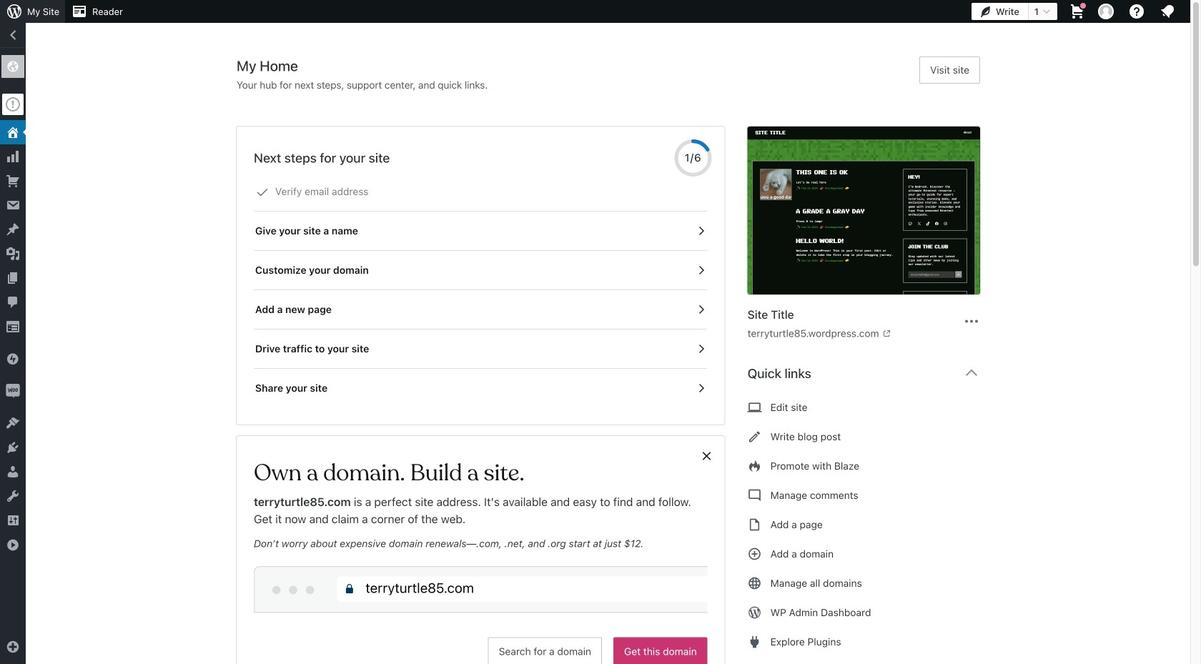 Task type: describe. For each thing, give the bounding box(es) containing it.
dismiss domain name promotion image
[[701, 448, 714, 465]]

launchpad checklist element
[[254, 172, 708, 408]]

laptop image
[[748, 399, 762, 416]]

insert_drive_file image
[[748, 517, 762, 534]]

manage your notifications image
[[1160, 3, 1177, 20]]

1 img image from the top
[[6, 352, 20, 366]]

mode_comment image
[[748, 487, 762, 504]]

edit image
[[748, 429, 762, 446]]



Task type: locate. For each thing, give the bounding box(es) containing it.
help image
[[1129, 3, 1146, 20]]

more options for site site title image
[[964, 313, 981, 330]]

0 vertical spatial img image
[[6, 352, 20, 366]]

progress bar
[[675, 140, 712, 177]]

2 task enabled image from the top
[[695, 264, 708, 277]]

3 task enabled image from the top
[[695, 303, 708, 316]]

1 vertical spatial img image
[[6, 384, 20, 399]]

4 task enabled image from the top
[[695, 343, 708, 356]]

my shopping cart image
[[1070, 3, 1087, 20]]

main content
[[237, 57, 992, 665]]

1 task enabled image from the top
[[695, 225, 708, 238]]

my profile image
[[1099, 4, 1115, 19]]

img image
[[6, 352, 20, 366], [6, 384, 20, 399]]

2 img image from the top
[[6, 384, 20, 399]]

5 task enabled image from the top
[[695, 382, 708, 395]]

task enabled image
[[695, 225, 708, 238], [695, 264, 708, 277], [695, 303, 708, 316], [695, 343, 708, 356], [695, 382, 708, 395]]



Task type: vqa. For each thing, say whether or not it's contained in the screenshot.
of to the top
no



